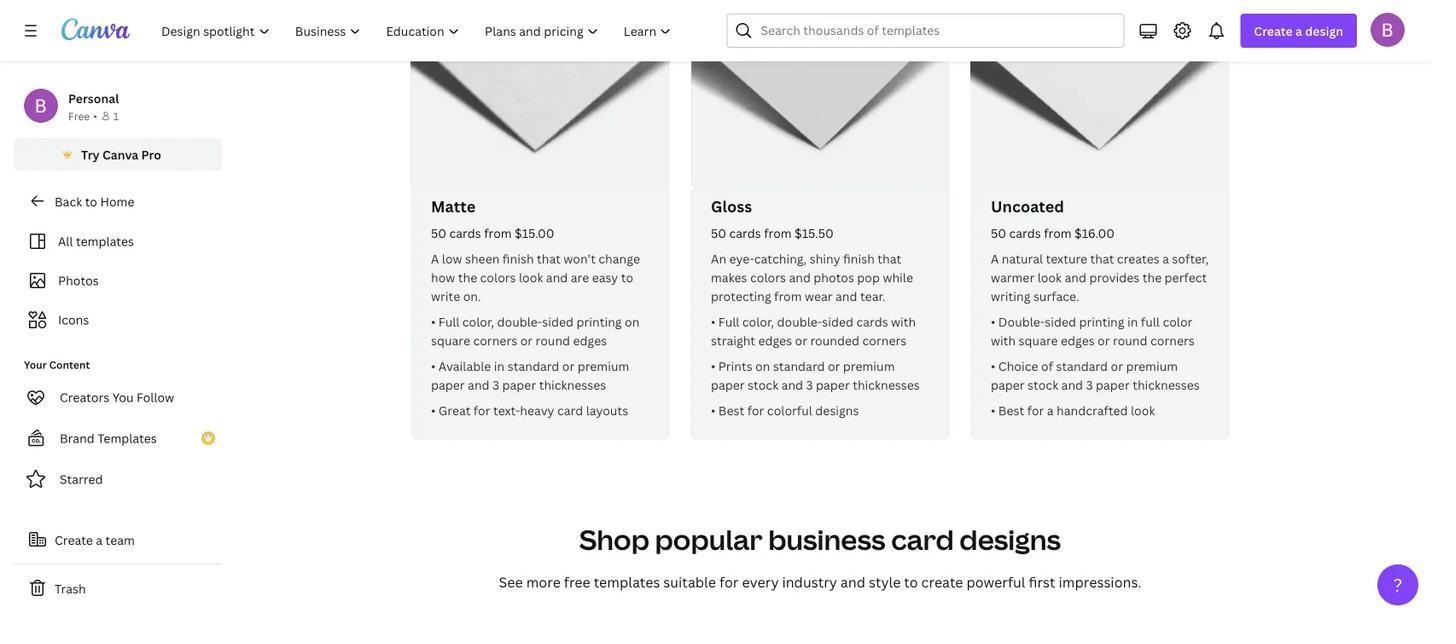 Task type: vqa. For each thing, say whether or not it's contained in the screenshot.


Task type: locate. For each thing, give the bounding box(es) containing it.
6 paper from the left
[[1096, 377, 1130, 393]]

• for • best for colorful designs
[[711, 403, 716, 419]]

corners down the tear.
[[863, 333, 907, 349]]

0 horizontal spatial 50
[[431, 225, 447, 241]]

2 premium from the left
[[843, 358, 895, 374]]

0 horizontal spatial standard
[[508, 358, 560, 374]]

and up 'wear' on the top of page
[[789, 269, 811, 286]]

and left are
[[546, 269, 568, 286]]

50
[[431, 225, 447, 241], [711, 225, 727, 241], [991, 225, 1007, 241]]

tear.
[[861, 288, 886, 304]]

50 inside 'uncoated 50 cards from $16.00'
[[991, 225, 1007, 241]]

2 best from the left
[[999, 403, 1025, 419]]

standard inside • choice of standard or premium paper stock and 3 paper thicknesses
[[1057, 358, 1108, 374]]

powerful
[[967, 574, 1026, 592]]

1 horizontal spatial stock
[[1028, 377, 1059, 393]]

1 premium from the left
[[578, 358, 630, 374]]

standard inside • available in standard or premium paper and 3 paper thicknesses
[[508, 358, 560, 374]]

designs
[[816, 403, 859, 419], [960, 522, 1062, 559]]

a inside 'a natural texture that creates a softer, warmer look and provides the perfect writing surface.'
[[991, 251, 999, 267]]

a inside 'a natural texture that creates a softer, warmer look and provides the perfect writing surface.'
[[1163, 251, 1170, 267]]

1 vertical spatial card
[[892, 522, 954, 559]]

or left rounded
[[795, 333, 808, 349]]

1 printing from the left
[[577, 314, 622, 330]]

a left design
[[1296, 23, 1303, 39]]

a
[[431, 251, 439, 267], [991, 251, 999, 267]]

pop
[[858, 269, 880, 286]]

1 vertical spatial with
[[991, 333, 1016, 349]]

1 corners from the left
[[473, 333, 518, 349]]

designs for shop popular business card designs
[[960, 522, 1062, 559]]

full inside the • full color, double-sided cards with straight edges or rounded corners
[[719, 314, 740, 330]]

stock inside • choice of standard or premium paper stock and 3 paper thicknesses
[[1028, 377, 1059, 393]]

or up • available in standard or premium paper and 3 paper thicknesses
[[521, 333, 533, 349]]

square down double-
[[1019, 333, 1058, 349]]

1 thicknesses from the left
[[539, 377, 606, 393]]

sided for matte
[[542, 314, 574, 330]]

? button
[[1378, 565, 1419, 606]]

paper down prints
[[711, 377, 745, 393]]

or down • double-sided printing in full color with square edges or round corners on the right of the page
[[1111, 358, 1124, 374]]

0 horizontal spatial on
[[625, 314, 640, 330]]

create left design
[[1255, 23, 1293, 39]]

creators you follow
[[60, 390, 174, 406]]

a low sheen finish that won't change how the colors look and are easy to write on.
[[431, 251, 640, 304]]

1 vertical spatial on
[[756, 358, 771, 374]]

edges up • choice of standard or premium paper stock and 3 paper thicknesses
[[1061, 333, 1095, 349]]

0 horizontal spatial a
[[431, 251, 439, 267]]

in inside • available in standard or premium paper and 3 paper thicknesses
[[494, 358, 505, 374]]

1 horizontal spatial standard
[[774, 358, 825, 374]]

stock down of
[[1028, 377, 1059, 393]]

or inside • choice of standard or premium paper stock and 3 paper thicknesses
[[1111, 358, 1124, 374]]

paper up handcrafted
[[1096, 377, 1130, 393]]

2 sided from the left
[[823, 314, 854, 330]]

from up texture
[[1044, 225, 1072, 241]]

full inside • full color, double-sided printing on square corners or round edges
[[439, 314, 460, 330]]

wear
[[805, 288, 833, 304]]

0 horizontal spatial stock
[[748, 377, 779, 393]]

cards up natural on the top right
[[1010, 225, 1041, 241]]

cards for uncoated
[[1010, 225, 1041, 241]]

on down change
[[625, 314, 640, 330]]

square inside • full color, double-sided printing on square corners or round edges
[[431, 333, 470, 349]]

premium up layouts
[[578, 358, 630, 374]]

double- down 'wear' on the top of page
[[777, 314, 823, 330]]

color, for matte
[[463, 314, 494, 330]]

premium inside • choice of standard or premium paper stock and 3 paper thicknesses
[[1127, 358, 1178, 374]]

1 horizontal spatial full
[[719, 314, 740, 330]]

• inside • available in standard or premium paper and 3 paper thicknesses
[[431, 358, 436, 374]]

full for gloss
[[719, 314, 740, 330]]

premium for matte
[[578, 358, 630, 374]]

colors inside a low sheen finish that won't change how the colors look and are easy to write on.
[[480, 269, 516, 286]]

1 3 from the left
[[493, 377, 500, 393]]

thicknesses
[[539, 377, 606, 393], [853, 377, 920, 393], [1133, 377, 1200, 393]]

card up create
[[892, 522, 954, 559]]

finish down $15.00
[[503, 251, 534, 267]]

2 vertical spatial to
[[905, 574, 918, 592]]

cards inside gloss 50 cards from $15.50
[[730, 225, 761, 241]]

thicknesses inside • prints on standard or premium paper stock and 3 paper thicknesses
[[853, 377, 920, 393]]

shiny
[[810, 251, 841, 267]]

2 horizontal spatial standard
[[1057, 358, 1108, 374]]

best for uncoated
[[999, 403, 1025, 419]]

1 horizontal spatial premium
[[843, 358, 895, 374]]

3 sided from the left
[[1045, 314, 1077, 330]]

are
[[571, 269, 589, 286]]

stock inside • prints on standard or premium paper stock and 3 paper thicknesses
[[748, 377, 779, 393]]

• for • great for text-heavy card layouts
[[431, 403, 436, 419]]

of
[[1042, 358, 1054, 374]]

2 horizontal spatial corners
[[1151, 333, 1195, 349]]

color
[[1163, 314, 1193, 330]]

uncoated image
[[971, 0, 1230, 190]]

create a team
[[55, 532, 135, 549]]

1 horizontal spatial double-
[[777, 314, 823, 330]]

2 printing from the left
[[1080, 314, 1125, 330]]

in right available
[[494, 358, 505, 374]]

from inside matte 50 cards from $15.00
[[484, 225, 512, 241]]

with down while
[[892, 314, 916, 330]]

cards up eye-
[[730, 225, 761, 241]]

or inside • double-sided printing in full color with square edges or round corners
[[1098, 333, 1111, 349]]

corners inside the • full color, double-sided cards with straight edges or rounded corners
[[863, 333, 907, 349]]

double- inside the • full color, double-sided cards with straight edges or rounded corners
[[777, 314, 823, 330]]

from left 'wear' on the top of page
[[775, 288, 802, 304]]

in left full
[[1128, 314, 1139, 330]]

or down • full color, double-sided printing on square corners or round edges
[[562, 358, 575, 374]]

2 horizontal spatial 3
[[1087, 377, 1093, 393]]

and inside • prints on standard or premium paper stock and 3 paper thicknesses
[[782, 377, 804, 393]]

2 thicknesses from the left
[[853, 377, 920, 393]]

0 horizontal spatial designs
[[816, 403, 859, 419]]

1 double- from the left
[[497, 314, 542, 330]]

for for uncoated
[[1028, 403, 1045, 419]]

cards down the tear.
[[857, 314, 889, 330]]

and up • best for a handcrafted look
[[1062, 377, 1084, 393]]

3 corners from the left
[[1151, 333, 1195, 349]]

sheen
[[465, 251, 500, 267]]

2 horizontal spatial sided
[[1045, 314, 1077, 330]]

0 horizontal spatial with
[[892, 314, 916, 330]]

sided inside • double-sided printing in full color with square edges or round corners
[[1045, 314, 1077, 330]]

• for • available in standard or premium paper and 3 paper thicknesses
[[431, 358, 436, 374]]

2 50 from the left
[[711, 225, 727, 241]]

best down prints
[[719, 403, 745, 419]]

corners
[[473, 333, 518, 349], [863, 333, 907, 349], [1151, 333, 1195, 349]]

the up on.
[[458, 269, 477, 286]]

1 that from the left
[[537, 251, 561, 267]]

round down full
[[1113, 333, 1148, 349]]

2 horizontal spatial 50
[[991, 225, 1007, 241]]

thicknesses down color
[[1133, 377, 1200, 393]]

edges right "straight"
[[759, 333, 792, 349]]

0 horizontal spatial card
[[558, 403, 583, 419]]

that up while
[[878, 251, 902, 267]]

0 horizontal spatial best
[[719, 403, 745, 419]]

0 horizontal spatial the
[[458, 269, 477, 286]]

edges inside • full color, double-sided printing on square corners or round edges
[[573, 333, 607, 349]]

0 horizontal spatial square
[[431, 333, 470, 349]]

1 stock from the left
[[748, 377, 779, 393]]

3 50 from the left
[[991, 225, 1007, 241]]

corners inside • double-sided printing in full color with square edges or round corners
[[1151, 333, 1195, 349]]

thicknesses down rounded
[[853, 377, 920, 393]]

corners inside • full color, double-sided printing on square corners or round edges
[[473, 333, 518, 349]]

an
[[711, 251, 727, 267]]

best down choice
[[999, 403, 1025, 419]]

create inside dropdown button
[[1255, 23, 1293, 39]]

2 horizontal spatial that
[[1091, 251, 1115, 267]]

color, inside • full color, double-sided printing on square corners or round edges
[[463, 314, 494, 330]]

matte image
[[411, 0, 670, 190]]

0 horizontal spatial to
[[85, 193, 97, 210]]

3 inside • choice of standard or premium paper stock and 3 paper thicknesses
[[1087, 377, 1093, 393]]

sided down surface. at the right top of the page
[[1045, 314, 1077, 330]]

50 inside matte 50 cards from $15.00
[[431, 225, 447, 241]]

a inside a low sheen finish that won't change how the colors look and are easy to write on.
[[431, 251, 439, 267]]

how
[[431, 269, 455, 286]]

colors down sheen
[[480, 269, 516, 286]]

2 a from the left
[[991, 251, 999, 267]]

look right handcrafted
[[1131, 403, 1156, 419]]

0 horizontal spatial printing
[[577, 314, 622, 330]]

• for • full color, double-sided printing on square corners or round edges
[[431, 314, 436, 330]]

1 horizontal spatial square
[[1019, 333, 1058, 349]]

3 standard from the left
[[1057, 358, 1108, 374]]

0 horizontal spatial that
[[537, 251, 561, 267]]

1 the from the left
[[458, 269, 477, 286]]

the inside a low sheen finish that won't change how the colors look and are easy to write on.
[[458, 269, 477, 286]]

colors down catching,
[[751, 269, 786, 286]]

cards up low
[[450, 225, 481, 241]]

and down available
[[468, 377, 490, 393]]

double- inside • full color, double-sided printing on square corners or round edges
[[497, 314, 542, 330]]

for left colorful on the right bottom of page
[[748, 403, 765, 419]]

prints
[[719, 358, 753, 374]]

• inside the • full color, double-sided cards with straight edges or rounded corners
[[711, 314, 716, 330]]

paper down available
[[431, 377, 465, 393]]

0 vertical spatial in
[[1128, 314, 1139, 330]]

thicknesses inside • choice of standard or premium paper stock and 3 paper thicknesses
[[1133, 377, 1200, 393]]

1 full from the left
[[439, 314, 460, 330]]

full up "straight"
[[719, 314, 740, 330]]

1 square from the left
[[431, 333, 470, 349]]

3 inside • available in standard or premium paper and 3 paper thicknesses
[[493, 377, 500, 393]]

0 horizontal spatial 3
[[493, 377, 500, 393]]

1 vertical spatial designs
[[960, 522, 1062, 559]]

1 horizontal spatial with
[[991, 333, 1016, 349]]

to right back
[[85, 193, 97, 210]]

low
[[442, 251, 462, 267]]

and inside • choice of standard or premium paper stock and 3 paper thicknesses
[[1062, 377, 1084, 393]]

and up colorful on the right bottom of page
[[782, 377, 804, 393]]

printing inside • double-sided printing in full color with square edges or round corners
[[1080, 314, 1125, 330]]

2 horizontal spatial edges
[[1061, 333, 1095, 349]]

1 horizontal spatial create
[[1255, 23, 1293, 39]]

photos link
[[24, 265, 212, 297]]

1 horizontal spatial 3
[[806, 377, 813, 393]]

best for gloss
[[719, 403, 745, 419]]

1 horizontal spatial thicknesses
[[853, 377, 920, 393]]

3 for uncoated
[[1087, 377, 1093, 393]]

premium inside • available in standard or premium paper and 3 paper thicknesses
[[578, 358, 630, 374]]

3
[[493, 377, 500, 393], [806, 377, 813, 393], [1087, 377, 1093, 393]]

or inside • prints on standard or premium paper stock and 3 paper thicknesses
[[828, 358, 841, 374]]

1 horizontal spatial to
[[621, 269, 634, 286]]

2 stock from the left
[[1028, 377, 1059, 393]]

printing down easy
[[577, 314, 622, 330]]

designs up powerful
[[960, 522, 1062, 559]]

round up • available in standard or premium paper and 3 paper thicknesses
[[536, 333, 570, 349]]

0 horizontal spatial edges
[[573, 333, 607, 349]]

1 best from the left
[[719, 403, 745, 419]]

sided down are
[[542, 314, 574, 330]]

2 round from the left
[[1113, 333, 1148, 349]]

see more free templates suitable for every industry and style to create powerful first impressions.
[[499, 574, 1142, 592]]

cards
[[450, 225, 481, 241], [730, 225, 761, 241], [1010, 225, 1041, 241], [857, 314, 889, 330]]

team
[[105, 532, 135, 549]]

from inside "an eye-catching, shiny finish that makes colors and photos pop while protecting from wear and tear."
[[775, 288, 802, 304]]

finish
[[503, 251, 534, 267], [844, 251, 875, 267]]

$15.00
[[515, 225, 555, 241]]

corners up available
[[473, 333, 518, 349]]

thicknesses up layouts
[[539, 377, 606, 393]]

straight
[[711, 333, 756, 349]]

0 horizontal spatial thicknesses
[[539, 377, 606, 393]]

0 horizontal spatial look
[[519, 269, 543, 286]]

standard
[[508, 358, 560, 374], [774, 358, 825, 374], [1057, 358, 1108, 374]]

to inside "link"
[[85, 193, 97, 210]]

or
[[521, 333, 533, 349], [795, 333, 808, 349], [1098, 333, 1111, 349], [562, 358, 575, 374], [828, 358, 841, 374], [1111, 358, 1124, 374]]

style
[[869, 574, 901, 592]]

a left team
[[96, 532, 103, 549]]

• for • best for a handcrafted look
[[991, 403, 996, 419]]

1 edges from the left
[[573, 333, 607, 349]]

sided inside the • full color, double-sided cards with straight edges or rounded corners
[[823, 314, 854, 330]]

colors
[[480, 269, 516, 286], [751, 269, 786, 286]]

2 the from the left
[[1143, 269, 1162, 286]]

0 horizontal spatial full
[[439, 314, 460, 330]]

card
[[558, 403, 583, 419], [892, 522, 954, 559]]

• inside • prints on standard or premium paper stock and 3 paper thicknesses
[[711, 358, 716, 374]]

1 horizontal spatial that
[[878, 251, 902, 267]]

• best for colorful designs
[[711, 403, 859, 419]]

1 horizontal spatial best
[[999, 403, 1025, 419]]

an eye-catching, shiny finish that makes colors and photos pop while protecting from wear and tear.
[[711, 251, 914, 304]]

3 up text- on the bottom left of the page
[[493, 377, 500, 393]]

your
[[24, 358, 47, 372]]

0 vertical spatial on
[[625, 314, 640, 330]]

0 horizontal spatial sided
[[542, 314, 574, 330]]

2 edges from the left
[[759, 333, 792, 349]]

2 color, from the left
[[743, 314, 775, 330]]

to right style
[[905, 574, 918, 592]]

corners down color
[[1151, 333, 1195, 349]]

premium down rounded
[[843, 358, 895, 374]]

round inside • full color, double-sided printing on square corners or round edges
[[536, 333, 570, 349]]

back to home link
[[14, 184, 222, 219]]

0 horizontal spatial premium
[[578, 358, 630, 374]]

look
[[519, 269, 543, 286], [1038, 269, 1062, 286], [1131, 403, 1156, 419]]

0 horizontal spatial double-
[[497, 314, 542, 330]]

from for uncoated
[[1044, 225, 1072, 241]]

0 horizontal spatial round
[[536, 333, 570, 349]]

stock down prints
[[748, 377, 779, 393]]

•
[[93, 109, 97, 123], [431, 314, 436, 330], [711, 314, 716, 330], [991, 314, 996, 330], [431, 358, 436, 374], [711, 358, 716, 374], [991, 358, 996, 374], [431, 403, 436, 419], [711, 403, 716, 419], [991, 403, 996, 419]]

1 round from the left
[[536, 333, 570, 349]]

templates right all on the left
[[76, 234, 134, 250]]

50 up low
[[431, 225, 447, 241]]

1 vertical spatial to
[[621, 269, 634, 286]]

from inside gloss 50 cards from $15.50
[[764, 225, 792, 241]]

with down double-
[[991, 333, 1016, 349]]

from
[[484, 225, 512, 241], [764, 225, 792, 241], [1044, 225, 1072, 241], [775, 288, 802, 304]]

0 horizontal spatial create
[[55, 532, 93, 549]]

3 edges from the left
[[1061, 333, 1095, 349]]

in
[[1128, 314, 1139, 330], [494, 358, 505, 374]]

50 up natural on the top right
[[991, 225, 1007, 241]]

2 horizontal spatial premium
[[1127, 358, 1178, 374]]

paper up • great for text-heavy card layouts
[[503, 377, 536, 393]]

1 horizontal spatial finish
[[844, 251, 875, 267]]

50 for gloss
[[711, 225, 727, 241]]

standard down the • full color, double-sided cards with straight edges or rounded corners
[[774, 358, 825, 374]]

2 full from the left
[[719, 314, 740, 330]]

1 horizontal spatial in
[[1128, 314, 1139, 330]]

look down $15.00
[[519, 269, 543, 286]]

1 vertical spatial templates
[[594, 574, 660, 592]]

1 vertical spatial create
[[55, 532, 93, 549]]

with inside the • full color, double-sided cards with straight edges or rounded corners
[[892, 314, 916, 330]]

0 horizontal spatial in
[[494, 358, 505, 374]]

to inside a low sheen finish that won't change how the colors look and are easy to write on.
[[621, 269, 634, 286]]

colors inside "an eye-catching, shiny finish that makes colors and photos pop while protecting from wear and tear."
[[751, 269, 786, 286]]

cards inside 'uncoated 50 cards from $16.00'
[[1010, 225, 1041, 241]]

0 horizontal spatial colors
[[480, 269, 516, 286]]

1 vertical spatial in
[[494, 358, 505, 374]]

heavy
[[520, 403, 555, 419]]

1 colors from the left
[[480, 269, 516, 286]]

sided inside • full color, double-sided printing on square corners or round edges
[[542, 314, 574, 330]]

1 horizontal spatial round
[[1113, 333, 1148, 349]]

a
[[1296, 23, 1303, 39], [1163, 251, 1170, 267], [1048, 403, 1054, 419], [96, 532, 103, 549]]

printing inside • full color, double-sided printing on square corners or round edges
[[577, 314, 622, 330]]

1 horizontal spatial corners
[[863, 333, 907, 349]]

edges down are
[[573, 333, 607, 349]]

and left style
[[841, 574, 866, 592]]

makes
[[711, 269, 748, 286]]

standard down • full color, double-sided printing on square corners or round edges
[[508, 358, 560, 374]]

double- down a low sheen finish that won't change how the colors look and are easy to write on.
[[497, 314, 542, 330]]

1 horizontal spatial designs
[[960, 522, 1062, 559]]

1 horizontal spatial sided
[[823, 314, 854, 330]]

on.
[[463, 288, 481, 304]]

and down texture
[[1065, 269, 1087, 286]]

square
[[431, 333, 470, 349], [1019, 333, 1058, 349]]

3 premium from the left
[[1127, 358, 1178, 374]]

that up provides
[[1091, 251, 1115, 267]]

50 up an
[[711, 225, 727, 241]]

full
[[1141, 314, 1160, 330]]

see
[[499, 574, 523, 592]]

content
[[49, 358, 90, 372]]

2 colors from the left
[[751, 269, 786, 286]]

1 horizontal spatial color,
[[743, 314, 775, 330]]

• inside • full color, double-sided printing on square corners or round edges
[[431, 314, 436, 330]]

50 inside gloss 50 cards from $15.50
[[711, 225, 727, 241]]

2 horizontal spatial to
[[905, 574, 918, 592]]

from up sheen
[[484, 225, 512, 241]]

templates down shop
[[594, 574, 660, 592]]

paper down choice
[[991, 377, 1025, 393]]

or up • choice of standard or premium paper stock and 3 paper thicknesses
[[1098, 333, 1111, 349]]

0 horizontal spatial finish
[[503, 251, 534, 267]]

edges
[[573, 333, 607, 349], [759, 333, 792, 349], [1061, 333, 1095, 349]]

that inside 'a natural texture that creates a softer, warmer look and provides the perfect writing surface.'
[[1091, 251, 1115, 267]]

to
[[85, 193, 97, 210], [621, 269, 634, 286], [905, 574, 918, 592]]

matte
[[431, 196, 476, 217]]

None search field
[[727, 14, 1125, 48]]

try canva pro button
[[14, 138, 222, 171]]

standard inside • prints on standard or premium paper stock and 3 paper thicknesses
[[774, 358, 825, 374]]

stock for uncoated
[[1028, 377, 1059, 393]]

on inside • full color, double-sided printing on square corners or round edges
[[625, 314, 640, 330]]

1 a from the left
[[431, 251, 439, 267]]

from inside 'uncoated 50 cards from $16.00'
[[1044, 225, 1072, 241]]

premium inside • prints on standard or premium paper stock and 3 paper thicknesses
[[843, 358, 895, 374]]

0 vertical spatial card
[[558, 403, 583, 419]]

• inside • choice of standard or premium paper stock and 3 paper thicknesses
[[991, 358, 996, 374]]

1 horizontal spatial look
[[1038, 269, 1062, 286]]

writing
[[991, 288, 1031, 304]]

premium down full
[[1127, 358, 1178, 374]]

templates
[[76, 234, 134, 250], [594, 574, 660, 592]]

cards inside matte 50 cards from $15.00
[[450, 225, 481, 241]]

1 horizontal spatial colors
[[751, 269, 786, 286]]

1 color, from the left
[[463, 314, 494, 330]]

• inside • double-sided printing in full color with square edges or round corners
[[991, 314, 996, 330]]

2 3 from the left
[[806, 377, 813, 393]]

1 horizontal spatial edges
[[759, 333, 792, 349]]

1 finish from the left
[[503, 251, 534, 267]]

2 standard from the left
[[774, 358, 825, 374]]

3 inside • prints on standard or premium paper stock and 3 paper thicknesses
[[806, 377, 813, 393]]

1 sided from the left
[[542, 314, 574, 330]]

square up available
[[431, 333, 470, 349]]

color, inside the • full color, double-sided cards with straight edges or rounded corners
[[743, 314, 775, 330]]

2 paper from the left
[[503, 377, 536, 393]]

0 vertical spatial with
[[892, 314, 916, 330]]

the down creates
[[1143, 269, 1162, 286]]

1 horizontal spatial on
[[756, 358, 771, 374]]

create
[[922, 574, 964, 592]]

starred link
[[14, 463, 222, 497]]

1 horizontal spatial a
[[991, 251, 999, 267]]

2 corners from the left
[[863, 333, 907, 349]]

full for matte
[[439, 314, 460, 330]]

1 horizontal spatial printing
[[1080, 314, 1125, 330]]

with inside • double-sided printing in full color with square edges or round corners
[[991, 333, 1016, 349]]

canva
[[102, 146, 139, 163]]

0 horizontal spatial corners
[[473, 333, 518, 349]]

0 vertical spatial designs
[[816, 403, 859, 419]]

paper down rounded
[[816, 377, 850, 393]]

1 horizontal spatial 50
[[711, 225, 727, 241]]

2 finish from the left
[[844, 251, 875, 267]]

on right prints
[[756, 358, 771, 374]]

2 double- from the left
[[777, 314, 823, 330]]

3 3 from the left
[[1087, 377, 1093, 393]]

0 vertical spatial to
[[85, 193, 97, 210]]

3 thicknesses from the left
[[1133, 377, 1200, 393]]

a left softer, at the top
[[1163, 251, 1170, 267]]

1 horizontal spatial the
[[1143, 269, 1162, 286]]

back
[[55, 193, 82, 210]]

premium for gloss
[[843, 358, 895, 374]]

3 up colorful on the right bottom of page
[[806, 377, 813, 393]]

look up surface. at the right top of the page
[[1038, 269, 1062, 286]]

stock
[[748, 377, 779, 393], [1028, 377, 1059, 393]]

0 vertical spatial create
[[1255, 23, 1293, 39]]

create inside button
[[55, 532, 93, 549]]

create left team
[[55, 532, 93, 549]]

3 that from the left
[[1091, 251, 1115, 267]]

a left low
[[431, 251, 439, 267]]

or down rounded
[[828, 358, 841, 374]]

card right heavy
[[558, 403, 583, 419]]

that down $15.00
[[537, 251, 561, 267]]

0 horizontal spatial color,
[[463, 314, 494, 330]]

color, down the 'protecting'
[[743, 314, 775, 330]]

printing down 'a natural texture that creates a softer, warmer look and provides the perfect writing surface.'
[[1080, 314, 1125, 330]]

sided up rounded
[[823, 314, 854, 330]]

that
[[537, 251, 561, 267], [878, 251, 902, 267], [1091, 251, 1115, 267]]

for down of
[[1028, 403, 1045, 419]]

a for matte
[[431, 251, 439, 267]]

creators
[[60, 390, 110, 406]]

3 up handcrafted
[[1087, 377, 1093, 393]]

with
[[892, 314, 916, 330], [991, 333, 1016, 349]]

color, down on.
[[463, 314, 494, 330]]

standard right of
[[1057, 358, 1108, 374]]

50 for matte
[[431, 225, 447, 241]]

1 50 from the left
[[431, 225, 447, 241]]

1 standard from the left
[[508, 358, 560, 374]]

2 square from the left
[[1019, 333, 1058, 349]]

2 that from the left
[[878, 251, 902, 267]]

2 horizontal spatial thicknesses
[[1133, 377, 1200, 393]]

0 horizontal spatial templates
[[76, 234, 134, 250]]

to down change
[[621, 269, 634, 286]]

• for • choice of standard or premium paper stock and 3 paper thicknesses
[[991, 358, 996, 374]]



Task type: describe. For each thing, give the bounding box(es) containing it.
home
[[100, 193, 134, 210]]

standard for matte
[[508, 358, 560, 374]]

shop popular business card designs
[[580, 522, 1062, 559]]

0 vertical spatial templates
[[76, 234, 134, 250]]

every
[[742, 574, 779, 592]]

and inside • available in standard or premium paper and 3 paper thicknesses
[[468, 377, 490, 393]]

or inside the • full color, double-sided cards with straight edges or rounded corners
[[795, 333, 808, 349]]

and down photos
[[836, 288, 858, 304]]

that inside "an eye-catching, shiny finish that makes colors and photos pop while protecting from wear and tear."
[[878, 251, 902, 267]]

round inside • double-sided printing in full color with square edges or round corners
[[1113, 333, 1148, 349]]

provides
[[1090, 269, 1140, 286]]

on inside • prints on standard or premium paper stock and 3 paper thicknesses
[[756, 358, 771, 374]]

pro
[[141, 146, 161, 163]]

thicknesses for gloss
[[853, 377, 920, 393]]

brand
[[60, 431, 95, 447]]

texture
[[1046, 251, 1088, 267]]

write
[[431, 288, 460, 304]]

all
[[58, 234, 73, 250]]

from for gloss
[[764, 225, 792, 241]]

a natural texture that creates a softer, warmer look and provides the perfect writing surface.
[[991, 251, 1209, 304]]

• full color, double-sided cards with straight edges or rounded corners
[[711, 314, 916, 349]]

cards inside the • full color, double-sided cards with straight edges or rounded corners
[[857, 314, 889, 330]]

premium for uncoated
[[1127, 358, 1178, 374]]

• best for a handcrafted look
[[991, 403, 1156, 419]]

great
[[439, 403, 471, 419]]

design
[[1306, 23, 1344, 39]]

in inside • double-sided printing in full color with square edges or round corners
[[1128, 314, 1139, 330]]

handcrafted
[[1057, 403, 1128, 419]]

uncoated 50 cards from $16.00
[[991, 196, 1115, 241]]

free
[[68, 109, 90, 123]]

look inside a low sheen finish that won't change how the colors look and are easy to write on.
[[519, 269, 543, 286]]

standard for uncoated
[[1057, 358, 1108, 374]]

create a team button
[[14, 523, 222, 558]]

layouts
[[586, 403, 629, 419]]

free
[[564, 574, 591, 592]]

5 paper from the left
[[991, 377, 1025, 393]]

trash link
[[14, 572, 222, 606]]

• available in standard or premium paper and 3 paper thicknesses
[[431, 358, 630, 393]]

free •
[[68, 109, 97, 123]]

icons
[[58, 312, 89, 328]]

look inside 'a natural texture that creates a softer, warmer look and provides the perfect writing surface.'
[[1038, 269, 1062, 286]]

cards for matte
[[450, 225, 481, 241]]

and inside a low sheen finish that won't change how the colors look and are easy to write on.
[[546, 269, 568, 286]]

templates
[[98, 431, 157, 447]]

stock for gloss
[[748, 377, 779, 393]]

try canva pro
[[81, 146, 161, 163]]

• for • prints on standard or premium paper stock and 3 paper thicknesses
[[711, 358, 716, 374]]

while
[[883, 269, 914, 286]]

Search search field
[[761, 15, 1114, 47]]

create for create a team
[[55, 532, 93, 549]]

softer,
[[1173, 251, 1209, 267]]

choice
[[999, 358, 1039, 374]]

follow
[[137, 390, 174, 406]]

or inside • full color, double-sided printing on square corners or round edges
[[521, 333, 533, 349]]

colorful
[[768, 403, 813, 419]]

back to home
[[55, 193, 134, 210]]

rounded
[[811, 333, 860, 349]]

• choice of standard or premium paper stock and 3 paper thicknesses
[[991, 358, 1200, 393]]

• double-sided printing in full color with square edges or round corners
[[991, 314, 1195, 349]]

1 paper from the left
[[431, 377, 465, 393]]

edges inside • double-sided printing in full color with square edges or round corners
[[1061, 333, 1095, 349]]

protecting
[[711, 288, 772, 304]]

matte 50 cards from $15.00
[[431, 196, 555, 241]]

sided for gloss
[[823, 314, 854, 330]]

natural
[[1002, 251, 1044, 267]]

catching,
[[755, 251, 807, 267]]

3 for gloss
[[806, 377, 813, 393]]

2 horizontal spatial look
[[1131, 403, 1156, 419]]

edges inside the • full color, double-sided cards with straight edges or rounded corners
[[759, 333, 792, 349]]

50 for uncoated
[[991, 225, 1007, 241]]

business
[[769, 522, 886, 559]]

that inside a low sheen finish that won't change how the colors look and are easy to write on.
[[537, 251, 561, 267]]

• great for text-heavy card layouts
[[431, 403, 629, 419]]

change
[[599, 251, 640, 267]]

photos
[[58, 273, 99, 289]]

standard for gloss
[[774, 358, 825, 374]]

try
[[81, 146, 100, 163]]

1 horizontal spatial templates
[[594, 574, 660, 592]]

cards for gloss
[[730, 225, 761, 241]]

uncoated
[[991, 196, 1065, 217]]

more
[[527, 574, 561, 592]]

text-
[[494, 403, 520, 419]]

gloss
[[711, 196, 752, 217]]

double- for matte
[[497, 314, 542, 330]]

top level navigation element
[[150, 14, 686, 48]]

• for • full color, double-sided cards with straight edges or rounded corners
[[711, 314, 716, 330]]

shop
[[580, 522, 650, 559]]

icons link
[[24, 304, 212, 336]]

warmer
[[991, 269, 1035, 286]]

a inside button
[[96, 532, 103, 549]]

thicknesses for uncoated
[[1133, 377, 1200, 393]]

impressions.
[[1059, 574, 1142, 592]]

for left every
[[720, 574, 739, 592]]

create a design button
[[1241, 14, 1358, 48]]

a for uncoated
[[991, 251, 999, 267]]

for for gloss
[[748, 403, 765, 419]]

trash
[[55, 581, 86, 597]]

bob builder image
[[1371, 13, 1405, 47]]

$15.50
[[795, 225, 834, 241]]

finish inside "an eye-catching, shiny finish that makes colors and photos pop while protecting from wear and tear."
[[844, 251, 875, 267]]

square inside • double-sided printing in full color with square edges or round corners
[[1019, 333, 1058, 349]]

brand templates link
[[14, 422, 222, 456]]

first
[[1029, 574, 1056, 592]]

the inside 'a natural texture that creates a softer, warmer look and provides the perfect writing surface.'
[[1143, 269, 1162, 286]]

• for • double-sided printing in full color with square edges or round corners
[[991, 314, 996, 330]]

create a design
[[1255, 23, 1344, 39]]

?
[[1394, 573, 1403, 598]]

easy
[[592, 269, 618, 286]]

4 paper from the left
[[816, 377, 850, 393]]

creates
[[1118, 251, 1160, 267]]

3 paper from the left
[[711, 377, 745, 393]]

all templates
[[58, 234, 134, 250]]

industry
[[782, 574, 838, 592]]

your content
[[24, 358, 90, 372]]

create for create a design
[[1255, 23, 1293, 39]]

suitable
[[664, 574, 716, 592]]

a inside dropdown button
[[1296, 23, 1303, 39]]

creators you follow link
[[14, 381, 222, 415]]

photos
[[814, 269, 855, 286]]

or inside • available in standard or premium paper and 3 paper thicknesses
[[562, 358, 575, 374]]

double-
[[999, 314, 1045, 330]]

$16.00
[[1075, 225, 1115, 241]]

perfect
[[1165, 269, 1208, 286]]

1 horizontal spatial card
[[892, 522, 954, 559]]

double- for gloss
[[777, 314, 823, 330]]

• full color, double-sided printing on square corners or round edges
[[431, 314, 640, 349]]

won't
[[564, 251, 596, 267]]

finish inside a low sheen finish that won't change how the colors look and are easy to write on.
[[503, 251, 534, 267]]

for for matte
[[474, 403, 491, 419]]

eye-
[[730, 251, 755, 267]]

color, for gloss
[[743, 314, 775, 330]]

designs for • best for colorful designs
[[816, 403, 859, 419]]

• prints on standard or premium paper stock and 3 paper thicknesses
[[711, 358, 920, 393]]

a left handcrafted
[[1048, 403, 1054, 419]]

thicknesses inside • available in standard or premium paper and 3 paper thicknesses
[[539, 377, 606, 393]]

gloss image
[[691, 0, 950, 190]]

from for matte
[[484, 225, 512, 241]]

and inside 'a natural texture that creates a softer, warmer look and provides the perfect writing surface.'
[[1065, 269, 1087, 286]]



